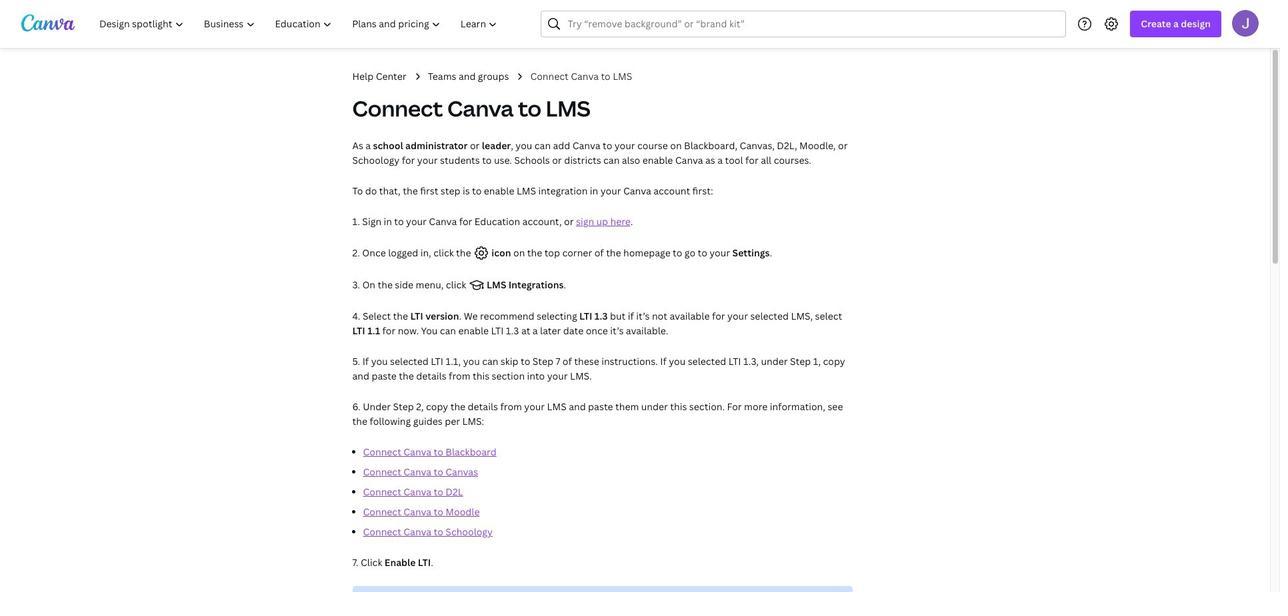 Task type: describe. For each thing, give the bounding box(es) containing it.
jacob simon image
[[1232, 10, 1259, 36]]



Task type: locate. For each thing, give the bounding box(es) containing it.
Search term: search field
[[568, 11, 1058, 37]]

top level navigation element
[[91, 11, 509, 37]]



Task type: vqa. For each thing, say whether or not it's contained in the screenshot.
JACOB SIMON image
yes



